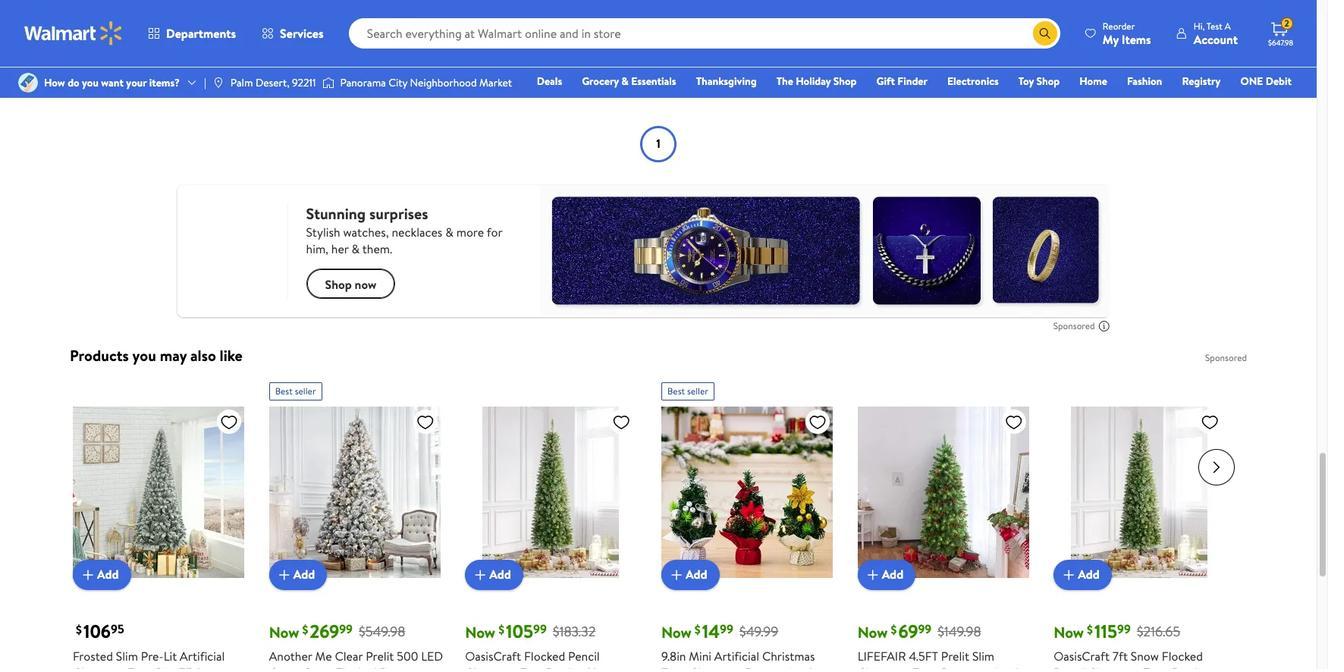 Task type: locate. For each thing, give the bounding box(es) containing it.
3 product group from the left
[[465, 376, 640, 669]]

electronics
[[947, 74, 999, 89]]

99 for 105
[[533, 621, 547, 637]]

$ for 69
[[891, 621, 897, 638]]

add to cart image
[[79, 566, 97, 584], [275, 566, 293, 584], [471, 566, 489, 584]]

hi, test a account
[[1194, 19, 1238, 47]]

 image
[[322, 75, 334, 90], [212, 77, 224, 89]]

1 best from the left
[[275, 384, 293, 397]]

6 $ from the left
[[1087, 621, 1093, 638]]

0 horizontal spatial shop
[[833, 74, 857, 89]]

best
[[275, 384, 293, 397], [667, 384, 685, 397]]

now inside now $ 115 99 $216.65 oasiscraft 7ft snow flocked pencil christmas tree, pre-li
[[1054, 622, 1084, 642]]

snow right 7ft
[[1131, 647, 1159, 664]]

slim
[[116, 647, 138, 664], [972, 647, 994, 664]]

best for 269
[[275, 384, 293, 397]]

shop
[[833, 74, 857, 89], [1037, 74, 1060, 89]]

christmas down $49.99
[[762, 647, 815, 664]]

shop right holiday
[[833, 74, 857, 89]]

99 up the clear
[[339, 621, 353, 637]]

0 horizontal spatial pre-
[[141, 647, 164, 664]]

tree, inside now $ 115 99 $216.65 oasiscraft 7ft snow flocked pencil christmas tree, pre-li
[[1144, 664, 1169, 669]]

4 now from the left
[[858, 622, 888, 642]]

pre- inside now $ 115 99 $216.65 oasiscraft 7ft snow flocked pencil christmas tree, pre-li
[[1172, 664, 1195, 669]]

4.5ft
[[909, 647, 938, 664]]

0 horizontal spatial artificial
[[180, 647, 225, 664]]

$ inside now $ 105 99 $183.32 oasiscraft flocked pencil christmas tree pre-lit, 6f
[[498, 621, 504, 638]]

1 horizontal spatial add to cart image
[[275, 566, 293, 584]]

sponsored left ad disclaimer and feedback for marqueedisplayad image
[[1053, 319, 1095, 332]]

now for 69
[[858, 622, 888, 642]]

1 slim from the left
[[116, 647, 138, 664]]

products
[[70, 345, 129, 365]]

0 horizontal spatial you
[[82, 75, 99, 90]]

now inside now $ 105 99 $183.32 oasiscraft flocked pencil christmas tree pre-lit, 6f
[[465, 622, 495, 642]]

1 vertical spatial you
[[132, 345, 156, 365]]

add button up "14"
[[661, 559, 720, 590]]

0 horizontal spatial sponsored
[[1053, 319, 1095, 332]]

you right do
[[82, 75, 99, 90]]

now inside now $ 269 99 $549.98 another me clear prelit 500 led green snow flocked pinecone
[[269, 622, 299, 642]]

1 tree, from the left
[[661, 664, 687, 669]]

5 $ from the left
[[891, 621, 897, 638]]

0 horizontal spatial best seller
[[275, 384, 316, 397]]

4 product group from the left
[[661, 376, 836, 669]]

0 horizontal spatial slim
[[116, 647, 138, 664]]

2 horizontal spatial tree,
[[1144, 664, 1169, 669]]

snow inside now $ 269 99 $549.98 another me clear prelit 500 led green snow flocked pinecone
[[305, 664, 333, 669]]

1 oasiscraft from the left
[[465, 647, 521, 664]]

1 vertical spatial sponsored
[[1205, 351, 1247, 364]]

mini
[[689, 647, 711, 664]]

pencil down $183.32
[[568, 647, 600, 664]]

artificial down $49.99
[[714, 647, 759, 664]]

1 artificial from the left
[[180, 647, 225, 664]]

add for frosted slim pre-lit artificial christmas tree-size:7.5 ft image on the bottom left of the page
[[97, 566, 119, 583]]

now for 269
[[269, 622, 299, 642]]

9.8in mini artificial christmas tree, christmas decoration for table and desk tops small christmas pine tree, perfect tabletop xmas decoration for your home and office image
[[661, 406, 833, 578]]

4 add from the left
[[686, 566, 707, 583]]

3 add button from the left
[[465, 559, 523, 590]]

0 horizontal spatial prelit
[[366, 647, 394, 664]]

 image right |
[[212, 77, 224, 89]]

1 add button from the left
[[73, 559, 131, 590]]

1 add to cart image from the left
[[667, 566, 686, 584]]

2 horizontal spatial add to cart image
[[1060, 566, 1078, 584]]

flocked down $216.65 at bottom
[[1162, 647, 1203, 664]]

home link
[[1073, 73, 1114, 90]]

now $ 69 99 $149.98 lifefair 4.5ft prelit slim christmas tree, decorated wit
[[858, 618, 1033, 669]]

0 horizontal spatial seller
[[295, 384, 316, 397]]

$ left 69
[[891, 621, 897, 638]]

lifefair 4.5ft prelit slim christmas tree, decorated with 150 clear lights and realistic 452 thicken tips, hinged image
[[858, 406, 1029, 578]]

$ left the 115
[[1087, 621, 1093, 638]]

3 99 from the left
[[720, 621, 733, 637]]

panorama
[[340, 75, 386, 90]]

registry
[[1182, 74, 1221, 89]]

1 best seller from the left
[[275, 384, 316, 397]]

3 add to cart image from the left
[[1060, 566, 1078, 584]]

the holiday shop
[[776, 74, 857, 89]]

1 horizontal spatial pencil
[[1054, 664, 1085, 669]]

oasiscraft inside now $ 105 99 $183.32 oasiscraft flocked pencil christmas tree pre-lit, 6f
[[465, 647, 521, 664]]

test
[[1207, 19, 1223, 32]]

now for 105
[[465, 622, 495, 642]]

99 for 269
[[339, 621, 353, 637]]

$ for 14
[[695, 621, 701, 638]]

artificial
[[180, 647, 225, 664], [714, 647, 759, 664]]

tree, inside now $ 69 99 $149.98 lifefair 4.5ft prelit slim christmas tree, decorated wit
[[913, 664, 938, 669]]

3 add to cart image from the left
[[471, 566, 489, 584]]

1 horizontal spatial slim
[[972, 647, 994, 664]]

2 tree, from the left
[[913, 664, 938, 669]]

99 for 115
[[1117, 621, 1131, 637]]

slim inside the frosted slim pre-lit artificial christmas tree-size:7.5 ft
[[116, 647, 138, 664]]

grocery & essentials
[[582, 74, 676, 89]]

oasiscraft inside now $ 115 99 $216.65 oasiscraft 7ft snow flocked pencil christmas tree, pre-li
[[1054, 647, 1110, 664]]

add for lifefair 4.5ft prelit slim christmas tree, decorated with 150 clear lights and realistic 452 thicken tips, hinged image
[[882, 566, 904, 583]]

6 add from the left
[[1078, 566, 1100, 583]]

3 $ from the left
[[498, 621, 504, 638]]

4 add button from the left
[[661, 559, 720, 590]]

$ inside now $ 115 99 $216.65 oasiscraft 7ft snow flocked pencil christmas tree, pre-li
[[1087, 621, 1093, 638]]

1 99 from the left
[[339, 621, 353, 637]]

5 99 from the left
[[1117, 621, 1131, 637]]

99 for 69
[[918, 621, 932, 637]]

now
[[269, 622, 299, 642], [465, 622, 495, 642], [661, 622, 692, 642], [858, 622, 888, 642], [1054, 622, 1084, 642]]

add to favorites list, frosted slim pre-lit artificial christmas tree-size:7.5 ft image
[[220, 412, 238, 431]]

add button up the 115
[[1054, 559, 1112, 590]]

2 99 from the left
[[533, 621, 547, 637]]

1 horizontal spatial oasiscraft
[[1054, 647, 1110, 664]]

grocery & essentials link
[[575, 73, 683, 90]]

0 vertical spatial you
[[82, 75, 99, 90]]

add button up 105
[[465, 559, 523, 590]]

christmas down $ 106 95
[[73, 664, 126, 669]]

seller for 269
[[295, 384, 316, 397]]

deals
[[537, 74, 562, 89]]

2 horizontal spatial flocked
[[1162, 647, 1203, 664]]

0 horizontal spatial tree,
[[661, 664, 687, 669]]

seller
[[295, 384, 316, 397], [687, 384, 708, 397]]

&
[[621, 74, 629, 89]]

99 inside now $ 115 99 $216.65 oasiscraft 7ft snow flocked pencil christmas tree, pre-li
[[1117, 621, 1131, 637]]

99 inside now $ 105 99 $183.32 oasiscraft flocked pencil christmas tree pre-lit, 6f
[[533, 621, 547, 637]]

one debit walmart+
[[1240, 74, 1292, 110]]

green
[[269, 664, 302, 669]]

0 horizontal spatial pencil
[[568, 647, 600, 664]]

1 horizontal spatial snow
[[1131, 647, 1159, 664]]

add to favorites list, oasiscraft 7ft snow flocked pencil christmas tree, pre-lit artificial slim christmas tree with pine cones, skinny xmas tree hinged with 350 pre-strung lights for holiday decor indoor & outdoor image
[[1201, 412, 1219, 431]]

1 add from the left
[[97, 566, 119, 583]]

add button for another me clear prelit 500 led green snow flocked pinecones hinged artificial christmas tree, 7.5' image
[[269, 559, 327, 590]]

99 left $49.99
[[720, 621, 733, 637]]

pre- inside now $ 105 99 $183.32 oasiscraft flocked pencil christmas tree pre-lit, 6f
[[546, 664, 569, 669]]

oasiscraft 7ft snow flocked pencil christmas tree, pre-lit artificial slim christmas tree with pine cones, skinny xmas tree hinged with 350 pre-strung lights for holiday decor indoor & outdoor image
[[1054, 406, 1225, 578]]

add button up '269'
[[269, 559, 327, 590]]

christmas
[[762, 647, 815, 664], [73, 664, 126, 669], [465, 664, 518, 669], [690, 664, 742, 669], [858, 664, 910, 669], [1088, 664, 1141, 669]]

add up 69
[[882, 566, 904, 583]]

5 product group from the left
[[858, 376, 1033, 669]]

$ left '269'
[[302, 621, 308, 638]]

Search search field
[[349, 18, 1060, 49]]

now up the another
[[269, 622, 299, 642]]

slim down 95
[[116, 647, 138, 664]]

artificial right lit
[[180, 647, 225, 664]]

$
[[76, 621, 82, 638], [302, 621, 308, 638], [498, 621, 504, 638], [695, 621, 701, 638], [891, 621, 897, 638], [1087, 621, 1093, 638]]

ad disclaimer and feedback for marqueedisplayad image
[[1098, 320, 1110, 332]]

pre-
[[141, 647, 164, 664], [546, 664, 569, 669], [1172, 664, 1195, 669]]

1 now from the left
[[269, 622, 299, 642]]

essentials
[[631, 74, 676, 89]]

1 horizontal spatial tree,
[[913, 664, 938, 669]]

prelit down $149.98
[[941, 647, 969, 664]]

1 shop from the left
[[833, 74, 857, 89]]

2 slim from the left
[[972, 647, 994, 664]]

walmart image
[[24, 21, 123, 46]]

1 $ from the left
[[76, 621, 82, 638]]

500
[[397, 647, 418, 664]]

99 inside now $ 269 99 $549.98 another me clear prelit 500 led green snow flocked pinecone
[[339, 621, 353, 637]]

1 product group from the left
[[73, 376, 248, 669]]

christmas inside the frosted slim pre-lit artificial christmas tree-size:7.5 ft
[[73, 664, 126, 669]]

1 add to cart image from the left
[[79, 566, 97, 584]]

panorama city neighborhood market
[[340, 75, 512, 90]]

frosted
[[73, 647, 113, 664]]

frosted slim pre-lit artificial christmas tree-size:7.5 ft
[[73, 647, 225, 669]]

3 add from the left
[[489, 566, 511, 583]]

0 horizontal spatial oasiscraft
[[465, 647, 521, 664]]

add up "14"
[[686, 566, 707, 583]]

$ for 269
[[302, 621, 308, 638]]

2 now from the left
[[465, 622, 495, 642]]

another
[[269, 647, 312, 664]]

2 prelit from the left
[[941, 647, 969, 664]]

your
[[126, 75, 147, 90]]

oasiscraft flocked pencil christmas tree pre-lit, 6ft hinged artificial snow christmas tree with pine cones, skinny xmas tree with 250 pre-strung lights for holiday decor indoor & outdoor image
[[465, 406, 637, 578]]

christmas left the 'tree'
[[465, 664, 518, 669]]

tree, down 69
[[913, 664, 938, 669]]

slim down $149.98
[[972, 647, 994, 664]]

snow left the clear
[[305, 664, 333, 669]]

2 oasiscraft from the left
[[1054, 647, 1110, 664]]

1 horizontal spatial sponsored
[[1205, 351, 1247, 364]]

2 add from the left
[[293, 566, 315, 583]]

99 inside now $ 69 99 $149.98 lifefair 4.5ft prelit slim christmas tree, decorated wit
[[918, 621, 932, 637]]

99
[[339, 621, 353, 637], [533, 621, 547, 637], [720, 621, 733, 637], [918, 621, 932, 637], [1117, 621, 1131, 637]]

5 add from the left
[[882, 566, 904, 583]]

add for another me clear prelit 500 led green snow flocked pinecones hinged artificial christmas tree, 7.5' image
[[293, 566, 315, 583]]

 image
[[18, 73, 38, 93]]

$ left "14"
[[695, 621, 701, 638]]

pencil left 7ft
[[1054, 664, 1085, 669]]

oasiscraft down the 115
[[1054, 647, 1110, 664]]

115
[[1095, 618, 1117, 644]]

0 horizontal spatial snow
[[305, 664, 333, 669]]

grocery
[[582, 74, 619, 89]]

99 inside now $ 14 99 $49.99 9.8in mini artificial christmas tree, christmas decoration fo
[[720, 621, 733, 637]]

add up 95
[[97, 566, 119, 583]]

add to cart image for another me clear prelit 500 led green snow flocked pinecones hinged artificial christmas tree, 7.5' image
[[275, 566, 293, 584]]

add to cart image for oasiscraft flocked pencil christmas tree pre-lit, 6ft hinged artificial snow christmas tree with pine cones, skinny xmas tree with 250 pre-strung lights for holiday decor indoor & outdoor "image"
[[471, 566, 489, 584]]

0 horizontal spatial  image
[[212, 77, 224, 89]]

christmas inside now $ 105 99 $183.32 oasiscraft flocked pencil christmas tree pre-lit, 6f
[[465, 664, 518, 669]]

debit
[[1266, 74, 1292, 89]]

1 horizontal spatial  image
[[322, 75, 334, 90]]

you left the may
[[132, 345, 156, 365]]

deals link
[[530, 73, 569, 90]]

2 horizontal spatial add to cart image
[[471, 566, 489, 584]]

led
[[421, 647, 443, 664]]

shop right toy
[[1037, 74, 1060, 89]]

slim inside now $ 69 99 $149.98 lifefair 4.5ft prelit slim christmas tree, decorated wit
[[972, 647, 994, 664]]

add to cart image for frosted slim pre-lit artificial christmas tree-size:7.5 ft image on the bottom left of the page
[[79, 566, 97, 584]]

items
[[1122, 31, 1151, 47]]

99 up the 4.5ft at the right of the page
[[918, 621, 932, 637]]

Walmart Site-Wide search field
[[349, 18, 1060, 49]]

1 prelit from the left
[[366, 647, 394, 664]]

1 horizontal spatial you
[[132, 345, 156, 365]]

2 seller from the left
[[687, 384, 708, 397]]

you
[[82, 75, 99, 90], [132, 345, 156, 365]]

6 product group from the left
[[1054, 376, 1229, 669]]

2 add to cart image from the left
[[275, 566, 293, 584]]

product group
[[73, 376, 248, 669], [269, 376, 444, 669], [465, 376, 640, 669], [661, 376, 836, 669], [858, 376, 1033, 669], [1054, 376, 1229, 669]]

now inside now $ 14 99 $49.99 9.8in mini artificial christmas tree, christmas decoration fo
[[661, 622, 692, 642]]

2 best from the left
[[667, 384, 685, 397]]

market
[[479, 75, 512, 90]]

christmas inside now $ 69 99 $149.98 lifefair 4.5ft prelit slim christmas tree, decorated wit
[[858, 664, 910, 669]]

5 now from the left
[[1054, 622, 1084, 642]]

$ left 106
[[76, 621, 82, 638]]

2 $ from the left
[[302, 621, 308, 638]]

2 artificial from the left
[[714, 647, 759, 664]]

2 add button from the left
[[269, 559, 327, 590]]

christmas down 69
[[858, 664, 910, 669]]

$ inside now $ 269 99 $549.98 another me clear prelit 500 led green snow flocked pinecone
[[302, 621, 308, 638]]

flocked right me
[[336, 664, 377, 669]]

$ inside now $ 14 99 $49.99 9.8in mini artificial christmas tree, christmas decoration fo
[[695, 621, 701, 638]]

4 99 from the left
[[918, 621, 932, 637]]

tree,
[[661, 664, 687, 669], [913, 664, 938, 669], [1144, 664, 1169, 669]]

my
[[1103, 31, 1119, 47]]

finder
[[898, 74, 928, 89]]

1 seller from the left
[[295, 384, 316, 397]]

want
[[101, 75, 124, 90]]

oasiscraft down 105
[[465, 647, 521, 664]]

1 horizontal spatial flocked
[[524, 647, 565, 664]]

add button up 69
[[858, 559, 916, 590]]

269
[[310, 618, 339, 644]]

add to cart image
[[667, 566, 686, 584], [864, 566, 882, 584], [1060, 566, 1078, 584]]

1 horizontal spatial best
[[667, 384, 685, 397]]

best seller for 269
[[275, 384, 316, 397]]

now inside now $ 69 99 $149.98 lifefair 4.5ft prelit slim christmas tree, decorated wit
[[858, 622, 888, 642]]

tree, left mini at the bottom of page
[[661, 664, 687, 669]]

preorder now
[[326, 35, 380, 48]]

christmas down the 115
[[1088, 664, 1141, 669]]

sponsored up add to favorites list, oasiscraft 7ft snow flocked pencil christmas tree, pre-lit artificial slim christmas tree with pine cones, skinny xmas tree hinged with 350 pre-strung lights for holiday decor indoor & outdoor icon
[[1205, 351, 1247, 364]]

0 vertical spatial sponsored
[[1053, 319, 1095, 332]]

best seller
[[275, 384, 316, 397], [667, 384, 708, 397]]

items?
[[149, 75, 180, 90]]

add button for lifefair 4.5ft prelit slim christmas tree, decorated with 150 clear lights and realistic 452 thicken tips, hinged image
[[858, 559, 916, 590]]

flocked left lit,
[[524, 647, 565, 664]]

1 horizontal spatial prelit
[[941, 647, 969, 664]]

99 up 7ft
[[1117, 621, 1131, 637]]

3 now from the left
[[661, 622, 692, 642]]

2 product group from the left
[[269, 376, 444, 669]]

add for 9.8in mini artificial christmas tree, christmas decoration for table and desk tops small christmas pine tree, perfect tabletop xmas decoration for your home and office image
[[686, 566, 707, 583]]

oasiscraft for 105
[[465, 647, 521, 664]]

0 horizontal spatial flocked
[[336, 664, 377, 669]]

14
[[702, 618, 720, 644]]

2 horizontal spatial pre-
[[1172, 664, 1195, 669]]

prelit inside now $ 69 99 $149.98 lifefair 4.5ft prelit slim christmas tree, decorated wit
[[941, 647, 969, 664]]

add button up $ 106 95
[[73, 559, 131, 590]]

1 horizontal spatial seller
[[687, 384, 708, 397]]

1 horizontal spatial add to cart image
[[864, 566, 882, 584]]

6 add button from the left
[[1054, 559, 1112, 590]]

3 tree, from the left
[[1144, 664, 1169, 669]]

add up the 115
[[1078, 566, 1100, 583]]

artificial inside now $ 14 99 $49.99 9.8in mini artificial christmas tree, christmas decoration fo
[[714, 647, 759, 664]]

1 horizontal spatial shop
[[1037, 74, 1060, 89]]

 image right 92211
[[322, 75, 334, 90]]

add to favorites list, oasiscraft flocked pencil christmas tree pre-lit, 6ft hinged artificial snow christmas tree with pine cones, skinny xmas tree with 250 pre-strung lights for holiday decor indoor & outdoor image
[[612, 412, 631, 431]]

0 horizontal spatial best
[[275, 384, 293, 397]]

flocked inside now $ 115 99 $216.65 oasiscraft 7ft snow flocked pencil christmas tree, pre-li
[[1162, 647, 1203, 664]]

2 add to cart image from the left
[[864, 566, 882, 584]]

1 horizontal spatial best seller
[[667, 384, 708, 397]]

1 horizontal spatial pre-
[[546, 664, 569, 669]]

now left 105
[[465, 622, 495, 642]]

5 add button from the left
[[858, 559, 916, 590]]

0 horizontal spatial add to cart image
[[79, 566, 97, 584]]

105
[[506, 618, 533, 644]]

toy
[[1019, 74, 1034, 89]]

now up '9.8in'
[[661, 622, 692, 642]]

$ left 105
[[498, 621, 504, 638]]

product group containing 69
[[858, 376, 1033, 669]]

1 horizontal spatial artificial
[[714, 647, 759, 664]]

99 left $183.32
[[533, 621, 547, 637]]

now left the 115
[[1054, 622, 1084, 642]]

now up lifefair
[[858, 622, 888, 642]]

product group containing 115
[[1054, 376, 1229, 669]]

1
[[656, 135, 661, 151]]

add up '269'
[[293, 566, 315, 583]]

flocked inside now $ 105 99 $183.32 oasiscraft flocked pencil christmas tree pre-lit, 6f
[[524, 647, 565, 664]]

sponsored
[[1053, 319, 1095, 332], [1205, 351, 1247, 364]]

registry link
[[1175, 73, 1228, 90]]

tree, down $216.65 at bottom
[[1144, 664, 1169, 669]]

0 horizontal spatial add to cart image
[[667, 566, 686, 584]]

size:7.5
[[155, 664, 193, 669]]

add up 105
[[489, 566, 511, 583]]

prelit down $549.98
[[366, 647, 394, 664]]

2 best seller from the left
[[667, 384, 708, 397]]

snow
[[1131, 647, 1159, 664], [305, 664, 333, 669]]

4 $ from the left
[[695, 621, 701, 638]]

reorder
[[1103, 19, 1135, 32]]

$ inside now $ 69 99 $149.98 lifefair 4.5ft prelit slim christmas tree, decorated wit
[[891, 621, 897, 638]]



Task type: vqa. For each thing, say whether or not it's contained in the screenshot.


Task type: describe. For each thing, give the bounding box(es) containing it.
add button for oasiscraft flocked pencil christmas tree pre-lit, 6ft hinged artificial snow christmas tree with pine cones, skinny xmas tree with 250 pre-strung lights for holiday decor indoor & outdoor "image"
[[465, 559, 523, 590]]

artificial inside the frosted slim pre-lit artificial christmas tree-size:7.5 ft
[[180, 647, 225, 664]]

best for 14
[[667, 384, 685, 397]]

lifefair
[[858, 647, 906, 664]]

now for 115
[[1054, 622, 1084, 642]]

add button for 9.8in mini artificial christmas tree, christmas decoration for table and desk tops small christmas pine tree, perfect tabletop xmas decoration for your home and office image
[[661, 559, 720, 590]]

products you may also like
[[70, 345, 243, 365]]

oasiscraft for 115
[[1054, 647, 1110, 664]]

$183.32
[[553, 622, 596, 641]]

seller for 14
[[687, 384, 708, 397]]

9.8in
[[661, 647, 686, 664]]

$ for 105
[[498, 621, 504, 638]]

pre- inside the frosted slim pre-lit artificial christmas tree-size:7.5 ft
[[141, 647, 164, 664]]

now $ 105 99 $183.32 oasiscraft flocked pencil christmas tree pre-lit, 6f
[[465, 618, 638, 669]]

home
[[1080, 74, 1107, 89]]

gift
[[876, 74, 895, 89]]

clear
[[335, 647, 363, 664]]

decoration
[[745, 664, 805, 669]]

$ for 115
[[1087, 621, 1093, 638]]

hi,
[[1194, 19, 1205, 32]]

now
[[363, 35, 380, 48]]

 image for palm
[[212, 77, 224, 89]]

reorder my items
[[1103, 19, 1151, 47]]

the holiday shop link
[[770, 73, 864, 90]]

the
[[776, 74, 793, 89]]

toy shop
[[1019, 74, 1060, 89]]

99 for 14
[[720, 621, 733, 637]]

add for 'oasiscraft 7ft snow flocked pencil christmas tree, pre-lit artificial slim christmas tree with pine cones, skinny xmas tree hinged with 350 pre-strung lights for holiday decor indoor & outdoor' image
[[1078, 566, 1100, 583]]

snow inside now $ 115 99 $216.65 oasiscraft 7ft snow flocked pencil christmas tree, pre-li
[[1131, 647, 1159, 664]]

me
[[315, 647, 332, 664]]

next slide for products you may also like list image
[[1198, 449, 1235, 485]]

add to cart image for 69
[[864, 566, 882, 584]]

also
[[190, 345, 216, 365]]

$647.98
[[1268, 37, 1293, 48]]

2
[[1285, 17, 1289, 30]]

gift finder link
[[870, 73, 934, 90]]

product group containing 105
[[465, 376, 640, 669]]

product group containing 14
[[661, 376, 836, 669]]

pencil inside now $ 105 99 $183.32 oasiscraft flocked pencil christmas tree pre-lit, 6f
[[568, 647, 600, 664]]

2 shop from the left
[[1037, 74, 1060, 89]]

lit
[[164, 647, 177, 664]]

gift finder
[[876, 74, 928, 89]]

thanksgiving
[[696, 74, 757, 89]]

$549.98
[[359, 622, 405, 641]]

now $ 14 99 $49.99 9.8in mini artificial christmas tree, christmas decoration fo
[[661, 618, 823, 669]]

fashion link
[[1120, 73, 1169, 90]]

2 $647.98
[[1268, 17, 1293, 48]]

product group containing 106
[[73, 376, 248, 669]]

walmart+ link
[[1240, 94, 1299, 111]]

95
[[111, 621, 124, 637]]

product group containing 269
[[269, 376, 444, 669]]

pencil inside now $ 115 99 $216.65 oasiscraft 7ft snow flocked pencil christmas tree, pre-li
[[1054, 664, 1085, 669]]

like
[[220, 345, 243, 365]]

106
[[83, 618, 111, 644]]

add button for 'oasiscraft 7ft snow flocked pencil christmas tree, pre-lit artificial slim christmas tree with pine cones, skinny xmas tree hinged with 350 pre-strung lights for holiday decor indoor & outdoor' image
[[1054, 559, 1112, 590]]

another me clear prelit 500 led green snow flocked pinecones hinged artificial christmas tree, 7.5' image
[[269, 406, 440, 578]]

one debit link
[[1234, 73, 1299, 90]]

christmas inside now $ 115 99 $216.65 oasiscraft 7ft snow flocked pencil christmas tree, pre-li
[[1088, 664, 1141, 669]]

how do you want your items?
[[44, 75, 180, 90]]

now $ 115 99 $216.65 oasiscraft 7ft snow flocked pencil christmas tree, pre-li
[[1054, 618, 1227, 669]]

lit,
[[569, 664, 582, 669]]

69
[[898, 618, 918, 644]]

prelit inside now $ 269 99 $549.98 another me clear prelit 500 led green snow flocked pinecone
[[366, 647, 394, 664]]

fashion
[[1127, 74, 1162, 89]]

neighborhood
[[410, 75, 477, 90]]

palm desert, 92211
[[230, 75, 316, 90]]

$216.65
[[1137, 622, 1180, 641]]

92211
[[292, 75, 316, 90]]

add for oasiscraft flocked pencil christmas tree pre-lit, 6ft hinged artificial snow christmas tree with pine cones, skinny xmas tree with 250 pre-strung lights for holiday decor indoor & outdoor "image"
[[489, 566, 511, 583]]

add to cart image for 115
[[1060, 566, 1078, 584]]

may
[[160, 345, 187, 365]]

departments button
[[135, 15, 249, 52]]

a
[[1225, 19, 1231, 32]]

tree, inside now $ 14 99 $49.99 9.8in mini artificial christmas tree, christmas decoration fo
[[661, 664, 687, 669]]

1 link
[[640, 126, 677, 162]]

toy shop link
[[1012, 73, 1067, 90]]

best seller for 14
[[667, 384, 708, 397]]

$149.98
[[938, 622, 981, 641]]

$49.99
[[739, 622, 779, 641]]

decorated
[[941, 664, 997, 669]]

tree-
[[128, 664, 155, 669]]

christmas down "14"
[[690, 664, 742, 669]]

city
[[388, 75, 408, 90]]

services
[[280, 25, 324, 42]]

 image for panorama
[[322, 75, 334, 90]]

add to favorites list, another me clear prelit 500 led green snow flocked pinecones hinged artificial christmas tree, 7.5' image
[[416, 412, 434, 431]]

$ 106 95
[[76, 618, 124, 644]]

holiday
[[796, 74, 831, 89]]

services button
[[249, 15, 337, 52]]

frosted slim pre-lit artificial christmas tree-size:7.5 ft image
[[73, 406, 244, 578]]

search icon image
[[1039, 27, 1051, 39]]

do
[[68, 75, 79, 90]]

walmart+
[[1247, 95, 1292, 110]]

add to favorites list, 9.8in mini artificial christmas tree, christmas decoration for table and desk tops small christmas pine tree, perfect tabletop xmas decoration for your home and office image
[[809, 412, 827, 431]]

now for 14
[[661, 622, 692, 642]]

departments
[[166, 25, 236, 42]]

add button for frosted slim pre-lit artificial christmas tree-size:7.5 ft image on the bottom left of the page
[[73, 559, 131, 590]]

add to favorites list, lifefair 4.5ft prelit slim christmas tree, decorated with 150 clear lights and realistic 452 thicken tips, hinged image
[[1005, 412, 1023, 431]]

$ inside $ 106 95
[[76, 621, 82, 638]]

now $ 269 99 $549.98 another me clear prelit 500 led green snow flocked pinecone
[[269, 618, 443, 669]]

palm
[[230, 75, 253, 90]]

flocked inside now $ 269 99 $549.98 another me clear prelit 500 led green snow flocked pinecone
[[336, 664, 377, 669]]

electronics link
[[941, 73, 1006, 90]]

how
[[44, 75, 65, 90]]

tree
[[521, 664, 543, 669]]

one
[[1240, 74, 1263, 89]]



